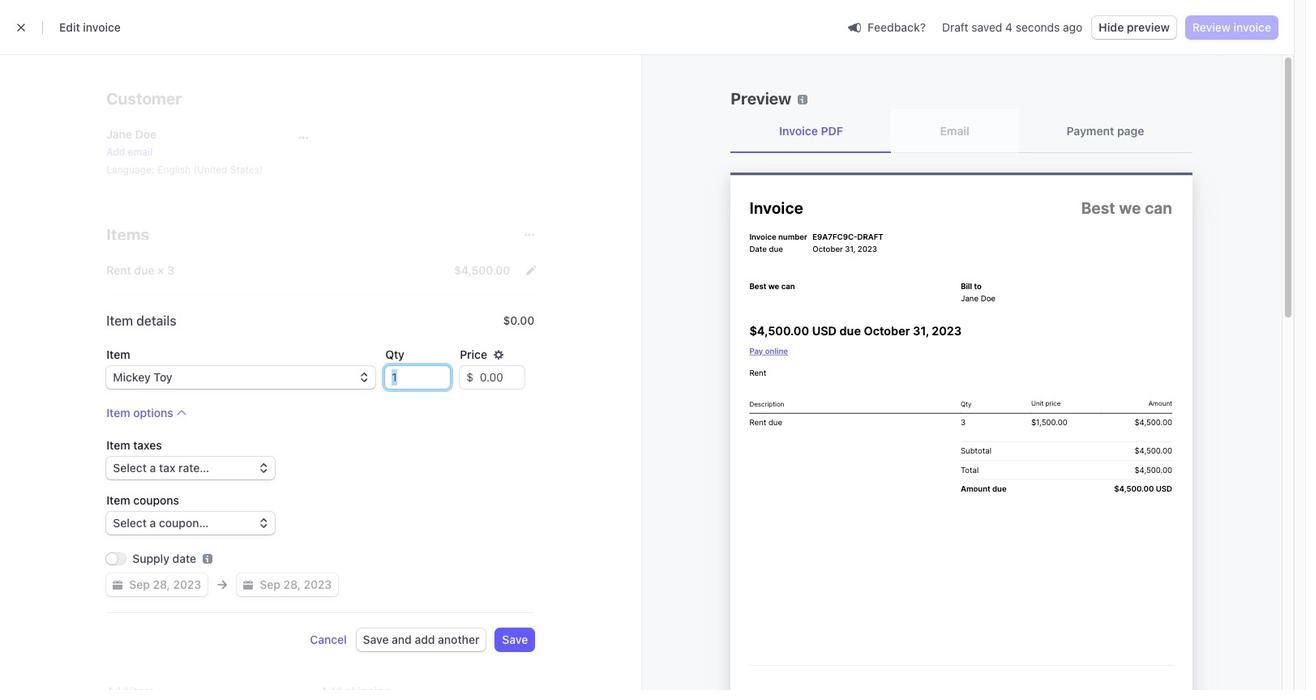 Task type: describe. For each thing, give the bounding box(es) containing it.
item for item
[[106, 348, 130, 362]]

(united
[[193, 164, 227, 176]]

tax
[[159, 461, 176, 475]]

rent due × 3
[[106, 264, 175, 277]]

rent
[[106, 264, 131, 277]]

options
[[133, 406, 173, 420]]

2 sep 28, 2023 button from the left
[[237, 574, 338, 597]]

pdf
[[821, 124, 843, 138]]

a for coupon…
[[150, 517, 156, 530]]

feedback?
[[868, 20, 926, 34]]

jane
[[106, 127, 132, 141]]

cancel
[[310, 633, 347, 647]]

item options
[[106, 406, 173, 420]]

invoice pdf
[[779, 124, 843, 138]]

0 horizontal spatial svg image
[[113, 581, 123, 590]]

email tab
[[892, 110, 1018, 152]]

1 horizontal spatial svg image
[[526, 266, 536, 276]]

supply
[[132, 552, 169, 566]]

language:
[[106, 164, 154, 176]]

email
[[940, 124, 970, 138]]

item for item taxes
[[106, 439, 130, 452]]

invoice
[[779, 124, 818, 138]]

review
[[1193, 20, 1231, 34]]

email
[[128, 146, 153, 158]]

doe
[[135, 127, 156, 141]]

taxes
[[133, 439, 162, 452]]

sep for 2nd sep 28, 2023 button from left
[[260, 578, 280, 592]]

$ button
[[460, 367, 473, 389]]

4
[[1006, 20, 1013, 34]]

another
[[438, 633, 480, 647]]

payment
[[1067, 124, 1114, 138]]

qty
[[385, 348, 405, 362]]

1 sep 28, 2023 button from the left
[[106, 574, 208, 597]]

item coupons
[[106, 494, 179, 508]]

save and add another button
[[357, 629, 486, 652]]

preview
[[731, 89, 791, 108]]

details
[[136, 314, 176, 328]]

add
[[106, 146, 125, 158]]

select a tax rate…
[[113, 461, 209, 475]]

price
[[460, 348, 487, 362]]

edit
[[59, 20, 80, 34]]

3
[[167, 264, 175, 277]]

$
[[466, 371, 473, 384]]

add
[[415, 633, 435, 647]]

draft saved 4 seconds ago
[[942, 20, 1083, 34]]

save for save
[[502, 633, 528, 647]]

item for item details
[[106, 314, 133, 328]]

date
[[172, 552, 196, 566]]

item for item coupons
[[106, 494, 130, 508]]

×
[[157, 264, 164, 277]]

states)
[[230, 164, 263, 176]]

$0.00
[[503, 314, 535, 328]]

save button
[[496, 629, 535, 652]]



Task type: locate. For each thing, give the bounding box(es) containing it.
toy
[[154, 371, 172, 384]]

invoice right review
[[1234, 20, 1271, 34]]

1 horizontal spatial sep 28, 2023
[[260, 578, 332, 592]]

save for save and add another
[[363, 633, 389, 647]]

english
[[158, 164, 191, 176]]

review invoice
[[1193, 20, 1271, 34]]

select for coupons
[[113, 517, 147, 530]]

item left the "taxes" in the left bottom of the page
[[106, 439, 130, 452]]

a left the tax
[[150, 461, 156, 475]]

hide preview
[[1099, 20, 1170, 34]]

ago
[[1063, 20, 1083, 34]]

supply date
[[132, 552, 196, 566]]

invoice
[[83, 20, 121, 34], [1234, 20, 1271, 34]]

4 item from the top
[[106, 439, 130, 452]]

items
[[106, 225, 149, 244]]

28,
[[153, 578, 170, 592], [283, 578, 301, 592]]

2023 up cancel
[[304, 578, 332, 592]]

0 horizontal spatial sep 28, 2023
[[129, 578, 201, 592]]

save
[[363, 633, 389, 647], [502, 633, 528, 647]]

sep 28, 2023
[[129, 578, 201, 592], [260, 578, 332, 592]]

sep
[[129, 578, 150, 592], [260, 578, 280, 592]]

2 save from the left
[[502, 633, 528, 647]]

hide preview button
[[1092, 16, 1176, 39]]

mickey
[[113, 371, 151, 384]]

and
[[392, 633, 412, 647]]

save right another
[[502, 633, 528, 647]]

0 horizontal spatial 2023
[[173, 578, 201, 592]]

2 sep from the left
[[260, 578, 280, 592]]

2 28, from the left
[[283, 578, 301, 592]]

1 save from the left
[[363, 633, 389, 647]]

1 item from the top
[[106, 314, 133, 328]]

1 sep 28, 2023 from the left
[[129, 578, 201, 592]]

None text field
[[385, 367, 450, 389]]

coupons
[[133, 494, 179, 508]]

1 horizontal spatial save
[[502, 633, 528, 647]]

0 horizontal spatial invoice
[[83, 20, 121, 34]]

item
[[106, 314, 133, 328], [106, 348, 130, 362], [106, 406, 130, 420], [106, 439, 130, 452], [106, 494, 130, 508]]

saved
[[972, 20, 1002, 34]]

seconds
[[1016, 20, 1060, 34]]

item up mickey
[[106, 348, 130, 362]]

0 horizontal spatial svg image
[[243, 581, 253, 590]]

1 horizontal spatial 2023
[[304, 578, 332, 592]]

cancel button
[[310, 632, 347, 649]]

1 a from the top
[[150, 461, 156, 475]]

0 vertical spatial svg image
[[299, 133, 308, 143]]

save and add another
[[363, 633, 480, 647]]

save left the and
[[363, 633, 389, 647]]

a inside dropdown button
[[150, 461, 156, 475]]

0 horizontal spatial save
[[363, 633, 389, 647]]

tab list
[[731, 110, 1193, 153]]

2 invoice from the left
[[1234, 20, 1271, 34]]

invoice for review invoice
[[1234, 20, 1271, 34]]

save inside "button"
[[363, 633, 389, 647]]

2 sep 28, 2023 from the left
[[260, 578, 332, 592]]

sep 28, 2023 button down supply
[[106, 574, 208, 597]]

invoice inside button
[[1234, 20, 1271, 34]]

select inside dropdown button
[[113, 461, 147, 475]]

1 horizontal spatial 28,
[[283, 578, 301, 592]]

1 2023 from the left
[[173, 578, 201, 592]]

customer
[[106, 89, 182, 108]]

review invoice button
[[1186, 16, 1278, 39]]

rate…
[[178, 461, 209, 475]]

edit invoice
[[59, 20, 121, 34]]

a for tax
[[150, 461, 156, 475]]

2 select from the top
[[113, 517, 147, 530]]

5 item from the top
[[106, 494, 130, 508]]

a
[[150, 461, 156, 475], [150, 517, 156, 530]]

select inside dropdown button
[[113, 517, 147, 530]]

sep 28, 2023 down supply date
[[129, 578, 201, 592]]

due
[[134, 264, 154, 277]]

svg image inside sep 28, 2023 button
[[243, 581, 253, 590]]

1 sep from the left
[[129, 578, 150, 592]]

select down item coupons at the left bottom of the page
[[113, 517, 147, 530]]

2023 down date on the bottom left of page
[[173, 578, 201, 592]]

item options button
[[106, 405, 186, 422]]

$0.00 text field
[[473, 367, 525, 389]]

item left the details
[[106, 314, 133, 328]]

add email button
[[106, 146, 153, 159]]

sep 28, 2023 button up cancel
[[237, 574, 338, 597]]

item for item options
[[106, 406, 130, 420]]

item details
[[106, 314, 176, 328]]

item left coupons
[[106, 494, 130, 508]]

1 select from the top
[[113, 461, 147, 475]]

1 vertical spatial select
[[113, 517, 147, 530]]

sep 28, 2023 up cancel
[[260, 578, 332, 592]]

draft
[[942, 20, 969, 34]]

preview
[[1127, 20, 1170, 34]]

invoice for edit invoice
[[83, 20, 121, 34]]

hide
[[1099, 20, 1124, 34]]

0 vertical spatial svg image
[[526, 266, 536, 276]]

0 vertical spatial select
[[113, 461, 147, 475]]

3 item from the top
[[106, 406, 130, 420]]

2 a from the top
[[150, 517, 156, 530]]

1 horizontal spatial sep 28, 2023 button
[[237, 574, 338, 597]]

2 2023 from the left
[[304, 578, 332, 592]]

select a tax rate… button
[[106, 457, 275, 480]]

1 28, from the left
[[153, 578, 170, 592]]

item inside button
[[106, 406, 130, 420]]

1 vertical spatial a
[[150, 517, 156, 530]]

tab list containing invoice pdf
[[731, 110, 1193, 153]]

feedback? button
[[842, 16, 932, 39]]

svg image
[[526, 266, 536, 276], [243, 581, 253, 590]]

select a coupon…
[[113, 517, 209, 530]]

svg image
[[299, 133, 308, 143], [113, 581, 123, 590]]

select
[[113, 461, 147, 475], [113, 517, 147, 530]]

sep 28, 2023 button
[[106, 574, 208, 597], [237, 574, 338, 597]]

1 vertical spatial svg image
[[243, 581, 253, 590]]

item left options
[[106, 406, 130, 420]]

1 vertical spatial svg image
[[113, 581, 123, 590]]

a down coupons
[[150, 517, 156, 530]]

save inside button
[[502, 633, 528, 647]]

invoice right edit
[[83, 20, 121, 34]]

mickey toy button
[[106, 367, 376, 389]]

2 item from the top
[[106, 348, 130, 362]]

coupon…
[[159, 517, 209, 530]]

1 horizontal spatial sep
[[260, 578, 280, 592]]

item taxes
[[106, 439, 162, 452]]

sep for 1st sep 28, 2023 button
[[129, 578, 150, 592]]

2023
[[173, 578, 201, 592], [304, 578, 332, 592]]

mickey toy
[[113, 371, 172, 384]]

0 horizontal spatial sep 28, 2023 button
[[106, 574, 208, 597]]

payment page
[[1067, 124, 1144, 138]]

1 horizontal spatial invoice
[[1234, 20, 1271, 34]]

1 horizontal spatial svg image
[[299, 133, 308, 143]]

0 horizontal spatial 28,
[[153, 578, 170, 592]]

$4,500.00
[[454, 264, 510, 277]]

1 invoice from the left
[[83, 20, 121, 34]]

jane doe add email language: english (united states)
[[106, 127, 263, 176]]

0 vertical spatial a
[[150, 461, 156, 475]]

page
[[1117, 124, 1144, 138]]

select down 'item taxes' on the left of page
[[113, 461, 147, 475]]

0 horizontal spatial sep
[[129, 578, 150, 592]]

select a coupon… button
[[106, 512, 275, 535]]

select for taxes
[[113, 461, 147, 475]]

a inside dropdown button
[[150, 517, 156, 530]]



Task type: vqa. For each thing, say whether or not it's contained in the screenshot.
Edit invoice's "invoice"
yes



